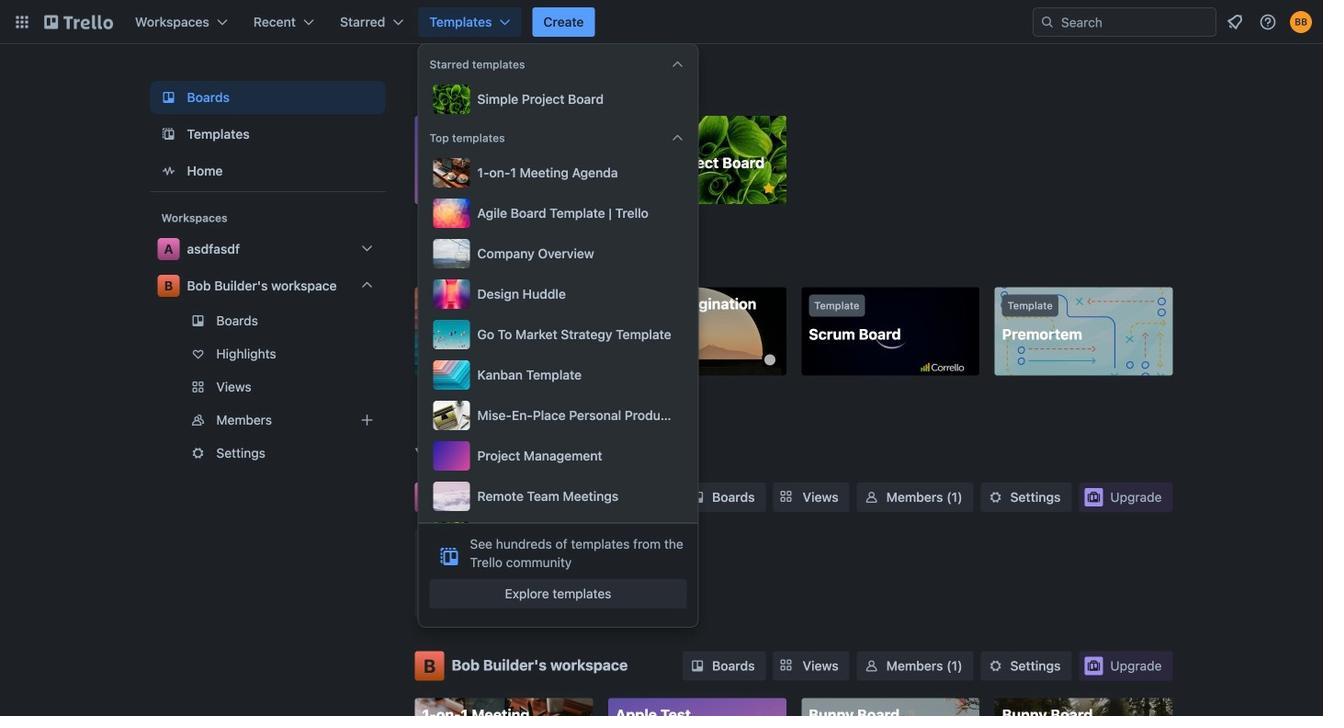 Task type: vqa. For each thing, say whether or not it's contained in the screenshot.
Add to Slack link
no



Task type: locate. For each thing, give the bounding box(es) containing it.
sm image
[[689, 488, 707, 507], [863, 488, 881, 507], [987, 488, 1005, 507], [863, 657, 881, 675], [987, 657, 1005, 675]]

sm image
[[689, 657, 707, 675]]

0 notifications image
[[1225, 11, 1247, 33]]

Search field
[[1055, 9, 1216, 35]]

click to unstar this board. it will be removed from your starred list. image
[[761, 180, 778, 197]]

there is new activity on this board. image
[[765, 354, 776, 365]]

menu
[[430, 154, 687, 592]]

template board image
[[158, 123, 180, 145]]

open information menu image
[[1260, 13, 1278, 31]]

board image
[[158, 86, 180, 108]]

bob builder (bobbuilder40) image
[[1291, 11, 1313, 33]]

add image
[[356, 409, 378, 431]]



Task type: describe. For each thing, give the bounding box(es) containing it.
search image
[[1041, 15, 1055, 29]]

collapse image
[[671, 57, 685, 72]]

primary element
[[0, 0, 1324, 44]]

back to home image
[[44, 7, 113, 37]]

collapse image
[[671, 131, 685, 145]]

home image
[[158, 160, 180, 182]]



